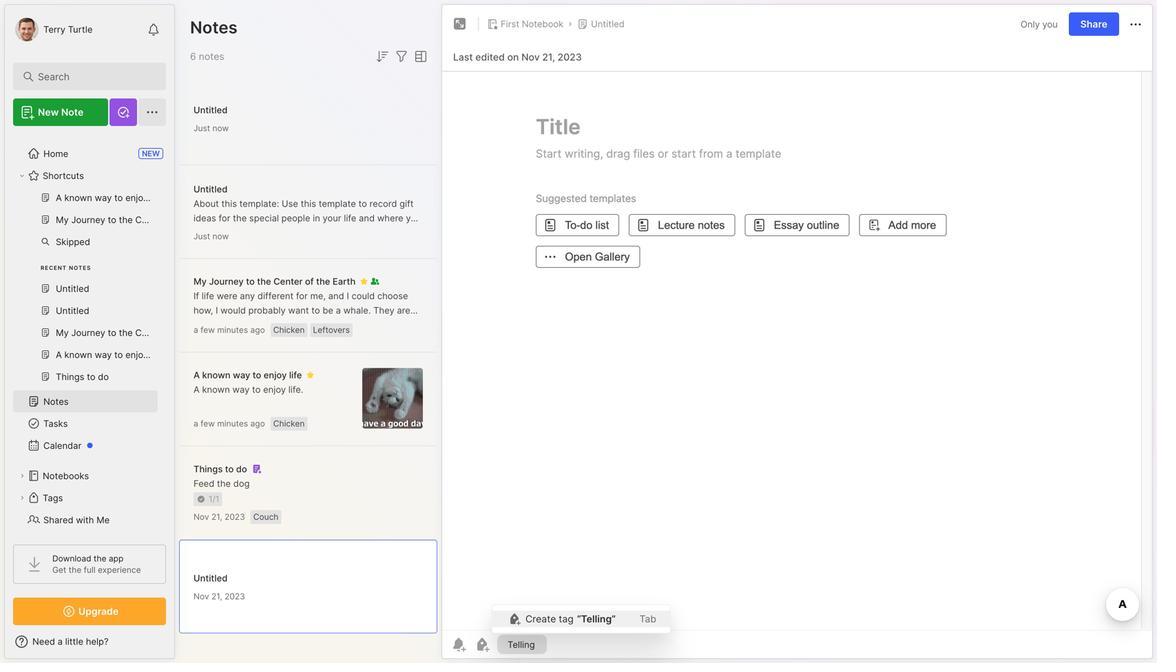 Task type: locate. For each thing, give the bounding box(es) containing it.
6 notes
[[190, 51, 224, 62]]

the down things to do
[[217, 478, 231, 489]]

and down be
[[318, 320, 334, 330]]

template:
[[240, 198, 279, 209]]

1 vertical spatial minutes
[[217, 419, 248, 429]]

0 vertical spatial and
[[359, 213, 375, 224]]

Note Editor text field
[[442, 71, 1153, 630]]

1 horizontal spatial for
[[296, 291, 308, 301]]

0 horizontal spatial for
[[219, 213, 230, 224]]

on
[[508, 51, 519, 63], [280, 320, 290, 330]]

1 vertical spatial notes
[[69, 265, 91, 271]]

1 a from the top
[[194, 370, 200, 381]]

0 horizontal spatial this
[[222, 198, 237, 209]]

1 now from the top
[[213, 123, 229, 133]]

way
[[233, 370, 250, 381], [233, 384, 250, 395]]

0 vertical spatial chicken
[[273, 325, 305, 335]]

minutes down a known way to enjoy life.
[[217, 419, 248, 429]]

if
[[194, 291, 199, 301]]

0 vertical spatial enjoy
[[264, 370, 287, 381]]

my
[[194, 276, 207, 287]]

me,
[[310, 291, 326, 301]]

for
[[219, 213, 230, 224], [296, 291, 308, 301]]

1 vertical spatial few
[[201, 419, 215, 429]]

0 horizontal spatial life
[[202, 291, 214, 301]]

ideas
[[194, 213, 216, 224]]

way for life
[[233, 370, 250, 381]]

telling
[[581, 614, 612, 625]]

1 horizontal spatial this
[[301, 198, 316, 209]]

0 vertical spatial just now
[[194, 123, 229, 133]]

0 vertical spatial a few minutes ago
[[194, 325, 265, 335]]

nov 21, 2023
[[194, 512, 245, 522], [194, 592, 245, 602]]

is
[[317, 227, 324, 238]]

1 vertical spatial earth
[[293, 320, 315, 330]]

chicken down life. at the left bottom of page
[[273, 419, 305, 429]]

1 vertical spatial nov 21, 2023
[[194, 592, 245, 602]]

i left 'could'
[[347, 291, 349, 301]]

way up a known way to enjoy life.
[[233, 370, 250, 381]]

1 horizontal spatial notes
[[69, 265, 91, 271]]

0 vertical spatial of
[[305, 276, 314, 287]]

1 vertical spatial now
[[213, 232, 229, 242]]

a known way to enjoy life
[[194, 370, 302, 381]]

chicken for enjoy
[[273, 419, 305, 429]]

probably
[[248, 305, 286, 316]]

little
[[65, 637, 83, 647]]

you inside about this template: use this template to record gift ideas for the special people in your life and where you can buy them when the time is right. this template...
[[406, 213, 421, 224]]

my journey to the center of the earth
[[194, 276, 356, 287]]

21,
[[542, 51, 555, 63], [212, 512, 222, 522], [212, 592, 222, 602]]

feed
[[194, 478, 215, 489]]

Sort options field
[[374, 48, 391, 65]]

a up things on the bottom left of page
[[194, 419, 198, 429]]

i
[[347, 291, 349, 301], [216, 305, 218, 316]]

1 vertical spatial you
[[406, 213, 421, 224]]

a few minutes ago down a known way to enjoy life.
[[194, 419, 265, 429]]

and
[[359, 213, 375, 224], [328, 291, 344, 301], [318, 320, 334, 330]]

tree containing home
[[5, 134, 174, 562]]

2 a few minutes ago from the top
[[194, 419, 265, 429]]

life
[[344, 213, 356, 224], [202, 291, 214, 301], [289, 370, 302, 381]]

View options field
[[410, 48, 429, 65]]

recent
[[41, 265, 67, 271]]

0 vertical spatial i
[[347, 291, 349, 301]]

notebook
[[522, 19, 564, 29]]

to inside about this template: use this template to record gift ideas for the special people in your life and where you can buy them when the time is right. this template...
[[359, 198, 367, 209]]

1 horizontal spatial i
[[347, 291, 349, 301]]

a few minutes ago down would
[[194, 325, 265, 335]]

0 vertical spatial minutes
[[217, 325, 248, 335]]

2 vertical spatial and
[[318, 320, 334, 330]]

last
[[453, 51, 473, 63]]

for up want
[[296, 291, 308, 301]]

share
[[1081, 18, 1108, 30]]

use
[[282, 198, 298, 209]]

get
[[52, 565, 66, 575]]

1 vertical spatial enjoy
[[263, 384, 286, 395]]

and up "this"
[[359, 213, 375, 224]]

known
[[202, 370, 231, 381], [202, 384, 230, 395]]

2 vertical spatial notes
[[43, 396, 69, 407]]

1 horizontal spatial you
[[1043, 19, 1058, 29]]

1 a few minutes ago from the top
[[194, 325, 265, 335]]

0 vertical spatial 2023
[[558, 51, 582, 63]]

6
[[190, 51, 196, 62]]

None search field
[[38, 68, 148, 85]]

feed the dog
[[194, 478, 250, 489]]

the up full on the left bottom
[[94, 554, 106, 564]]

dog
[[233, 478, 250, 489]]

ago down a known way to enjoy life.
[[250, 419, 265, 429]]

0 horizontal spatial you
[[406, 213, 421, 224]]

chicken down want
[[273, 325, 305, 335]]

0 vertical spatial life
[[344, 213, 356, 224]]

1 vertical spatial just now
[[194, 232, 229, 242]]

tasks button
[[13, 413, 158, 435]]

to up any
[[246, 276, 255, 287]]

0 vertical spatial known
[[202, 370, 231, 381]]

1 vertical spatial just
[[194, 232, 210, 242]]

were
[[217, 291, 237, 301]]

known up a known way to enjoy life.
[[202, 370, 231, 381]]

2 known from the top
[[202, 384, 230, 395]]

add a reminder image
[[451, 637, 467, 653]]

upgrade button
[[13, 598, 166, 626]]

expand note image
[[452, 16, 469, 32]]

template
[[319, 198, 356, 209]]

earth down want
[[293, 320, 315, 330]]

1 vertical spatial 2023
[[225, 512, 245, 522]]

full
[[84, 565, 95, 575]]

of down they
[[373, 320, 381, 330]]

earth
[[333, 276, 356, 287], [293, 320, 315, 330]]

tag
[[559, 614, 574, 625]]

2 few from the top
[[201, 419, 215, 429]]

life right if
[[202, 291, 214, 301]]

you inside the note window element
[[1043, 19, 1058, 29]]

tags button
[[13, 487, 158, 509]]

1 ago from the top
[[250, 325, 265, 335]]

nov inside the note window element
[[522, 51, 540, 63]]

1 vertical spatial of
[[373, 320, 381, 330]]

0 horizontal spatial on
[[280, 320, 290, 330]]

notes up notes
[[190, 17, 238, 38]]

0 vertical spatial a
[[194, 370, 200, 381]]

way down a known way to enjoy life
[[233, 384, 250, 395]]

turtle
[[68, 24, 93, 35]]

2 a from the top
[[194, 384, 200, 395]]

1 vertical spatial on
[[280, 320, 290, 330]]

note window element
[[442, 4, 1153, 659]]

for up buy
[[219, 213, 230, 224]]

1 vertical spatial i
[[216, 305, 218, 316]]

shortcuts
[[43, 170, 84, 181]]

nov
[[522, 51, 540, 63], [194, 512, 209, 522], [194, 592, 209, 602]]

untitled
[[591, 19, 625, 29], [194, 105, 228, 115], [194, 184, 228, 195], [194, 573, 228, 584]]

tags
[[43, 493, 63, 504]]

you down gift
[[406, 213, 421, 224]]

1 known from the top
[[202, 370, 231, 381]]

notebooks link
[[13, 465, 158, 487]]

life up "this"
[[344, 213, 356, 224]]

earth up 'could'
[[333, 276, 356, 287]]

of up me,
[[305, 276, 314, 287]]

0 vertical spatial nov
[[522, 51, 540, 63]]

few
[[201, 325, 215, 335], [201, 419, 215, 429]]

0 vertical spatial way
[[233, 370, 250, 381]]

i right how,
[[216, 305, 218, 316]]

this up in
[[301, 198, 316, 209]]

tree inside main 'element'
[[5, 134, 174, 562]]

2 ago from the top
[[250, 419, 265, 429]]

1 chicken from the top
[[273, 325, 305, 335]]

to inside if life were any different for me, and i could choose how, i would probably want to be a whale. they are the largest mammal on earth and masters of their vast d...
[[312, 305, 320, 316]]

1 horizontal spatial earth
[[333, 276, 356, 287]]

enjoy
[[264, 370, 287, 381], [263, 384, 286, 395]]

on down want
[[280, 320, 290, 330]]

2 minutes from the top
[[217, 419, 248, 429]]

1 few from the top
[[201, 325, 215, 335]]

vast
[[194, 334, 211, 345]]

notes right the recent
[[69, 265, 91, 271]]

to
[[359, 198, 367, 209], [246, 276, 255, 287], [312, 305, 320, 316], [253, 370, 261, 381], [252, 384, 261, 395], [225, 464, 234, 475]]

1 vertical spatial known
[[202, 384, 230, 395]]

to left "do"
[[225, 464, 234, 475]]

chicken
[[273, 325, 305, 335], [273, 419, 305, 429]]

0 vertical spatial earth
[[333, 276, 356, 287]]

a left little
[[58, 637, 63, 647]]

notes
[[190, 17, 238, 38], [69, 265, 91, 271], [43, 396, 69, 407]]

a few minutes ago
[[194, 325, 265, 335], [194, 419, 265, 429]]

more actions image
[[1128, 16, 1144, 33]]

enjoy up a known way to enjoy life.
[[264, 370, 287, 381]]

to left record
[[359, 198, 367, 209]]

tasks
[[43, 418, 68, 429]]

minutes for way
[[217, 419, 248, 429]]

enjoy for life
[[264, 370, 287, 381]]

few up things on the bottom left of page
[[201, 419, 215, 429]]

do
[[236, 464, 247, 475]]

2 horizontal spatial notes
[[190, 17, 238, 38]]

the
[[233, 213, 247, 224], [279, 227, 293, 238], [257, 276, 271, 287], [316, 276, 330, 287], [194, 320, 207, 330], [217, 478, 231, 489], [94, 554, 106, 564], [69, 565, 81, 575]]

notebooks
[[43, 471, 89, 481]]

first notebook button
[[484, 14, 566, 34]]

this right about
[[222, 198, 237, 209]]

a inside if life were any different for me, and i could choose how, i would probably want to be a whale. they are the largest mammal on earth and masters of their vast d...
[[336, 305, 341, 316]]

ago for to
[[250, 419, 265, 429]]

the up them
[[233, 213, 247, 224]]

on right edited
[[508, 51, 519, 63]]

2 vertical spatial life
[[289, 370, 302, 381]]

enjoy left life. at the left bottom of page
[[263, 384, 286, 395]]

ago down probably
[[250, 325, 265, 335]]

0 vertical spatial for
[[219, 213, 230, 224]]

them
[[230, 227, 251, 238]]

2 enjoy from the top
[[263, 384, 286, 395]]

tree
[[5, 134, 174, 562]]

0 vertical spatial ago
[[250, 325, 265, 335]]

0 horizontal spatial i
[[216, 305, 218, 316]]

1 vertical spatial a
[[194, 384, 200, 395]]

0 vertical spatial 21,
[[542, 51, 555, 63]]

untitled inside button
[[591, 19, 625, 29]]

a
[[336, 305, 341, 316], [194, 325, 198, 335], [194, 419, 198, 429], [58, 637, 63, 647]]

0 vertical spatial on
[[508, 51, 519, 63]]

1 vertical spatial ago
[[250, 419, 265, 429]]

terry
[[43, 24, 65, 35]]

0 vertical spatial now
[[213, 123, 229, 133]]

Add filters field
[[393, 48, 410, 65]]

minutes down would
[[217, 325, 248, 335]]

1 vertical spatial way
[[233, 384, 250, 395]]

0 vertical spatial you
[[1043, 19, 1058, 29]]

d...
[[214, 334, 227, 345]]

you right only
[[1043, 19, 1058, 29]]

leftovers
[[313, 325, 350, 335]]

calendar
[[43, 440, 82, 451]]

1 horizontal spatial of
[[373, 320, 381, 330]]

minutes for were
[[217, 325, 248, 335]]

1 horizontal spatial on
[[508, 51, 519, 63]]

about this template: use this template to record gift ideas for the special people in your life and where you can buy them when the time is right. this template...
[[194, 198, 421, 238]]

on inside if life were any different for me, and i could choose how, i would probably want to be a whale. they are the largest mammal on earth and masters of their vast d...
[[280, 320, 290, 330]]

0 vertical spatial nov 21, 2023
[[194, 512, 245, 522]]

life.
[[289, 384, 303, 395]]

1 vertical spatial a few minutes ago
[[194, 419, 265, 429]]

to up a known way to enjoy life.
[[253, 370, 261, 381]]

0 horizontal spatial earth
[[293, 320, 315, 330]]

for inside if life were any different for me, and i could choose how, i would probably want to be a whale. they are the largest mammal on earth and masters of their vast d...
[[296, 291, 308, 301]]

0 vertical spatial just
[[194, 123, 210, 133]]

the up different
[[257, 276, 271, 287]]

a
[[194, 370, 200, 381], [194, 384, 200, 395]]

1 enjoy from the top
[[264, 370, 287, 381]]

1 vertical spatial life
[[202, 291, 214, 301]]

1 horizontal spatial life
[[289, 370, 302, 381]]

a few minutes ago for way
[[194, 419, 265, 429]]

1 vertical spatial for
[[296, 291, 308, 301]]

of inside if life were any different for me, and i could choose how, i would probably want to be a whale. they are the largest mammal on earth and masters of their vast d...
[[373, 320, 381, 330]]

add filters image
[[393, 48, 410, 65]]

1 minutes from the top
[[217, 325, 248, 335]]

0 horizontal spatial notes
[[43, 396, 69, 407]]

1 vertical spatial nov
[[194, 512, 209, 522]]

known down a known way to enjoy life
[[202, 384, 230, 395]]

1 vertical spatial chicken
[[273, 419, 305, 429]]

a inside need a little help? field
[[58, 637, 63, 647]]

few down how,
[[201, 325, 215, 335]]

app
[[109, 554, 124, 564]]

life up life. at the left bottom of page
[[289, 370, 302, 381]]

2 nov 21, 2023 from the top
[[194, 592, 245, 602]]

to left be
[[312, 305, 320, 316]]

0 vertical spatial few
[[201, 325, 215, 335]]

2 horizontal spatial life
[[344, 213, 356, 224]]

enjoy for life.
[[263, 384, 286, 395]]

notes up tasks
[[43, 396, 69, 407]]

they
[[374, 305, 395, 316]]

2 chicken from the top
[[273, 419, 305, 429]]

a right be
[[336, 305, 341, 316]]

and up be
[[328, 291, 344, 301]]

21, inside the note window element
[[542, 51, 555, 63]]

the up vast
[[194, 320, 207, 330]]



Task type: describe. For each thing, give the bounding box(es) containing it.
edited
[[476, 51, 505, 63]]

2 vertical spatial nov
[[194, 592, 209, 602]]

want
[[288, 305, 309, 316]]

create
[[526, 614, 556, 625]]

can
[[194, 227, 209, 238]]

how,
[[194, 305, 213, 316]]

known for a known way to enjoy life.
[[202, 384, 230, 395]]

be
[[323, 305, 333, 316]]

special
[[249, 213, 279, 224]]

click to collapse image
[[174, 638, 184, 655]]

need
[[32, 637, 55, 647]]

known for a known way to enjoy life
[[202, 370, 231, 381]]

things to do
[[194, 464, 247, 475]]

journey
[[209, 276, 244, 287]]

create tag
[[526, 614, 574, 625]]

shared with me
[[43, 515, 110, 526]]

your
[[323, 213, 341, 224]]

untitled button
[[575, 14, 628, 34]]

a for a known way to enjoy life.
[[194, 384, 200, 395]]

share button
[[1069, 12, 1120, 36]]

to down a known way to enjoy life
[[252, 384, 261, 395]]

0 vertical spatial notes
[[190, 17, 238, 38]]

last edited on nov 21, 2023
[[453, 51, 582, 63]]

chicken for different
[[273, 325, 305, 335]]

need a little help?
[[32, 637, 109, 647]]

time
[[296, 227, 314, 238]]

their
[[384, 320, 403, 330]]

could
[[352, 291, 375, 301]]

none search field inside main 'element'
[[38, 68, 148, 85]]

on inside the note window element
[[508, 51, 519, 63]]

any
[[240, 291, 255, 301]]

note
[[61, 106, 84, 118]]

shortcuts button
[[13, 165, 158, 187]]

choose
[[377, 291, 408, 301]]

would
[[221, 305, 246, 316]]

mammal
[[241, 320, 277, 330]]

few for if life were any different for me, and i could choose how, i would probably want to be a whale. they are the largest mammal on earth and masters of their vast d...
[[201, 325, 215, 335]]

masters
[[336, 320, 370, 330]]

a known way to enjoy life.
[[194, 384, 303, 395]]

template...
[[371, 227, 416, 238]]

life inside if life were any different for me, and i could choose how, i would probably want to be a whale. they are the largest mammal on earth and masters of their vast d...
[[202, 291, 214, 301]]

2 this from the left
[[301, 198, 316, 209]]

2 just now from the top
[[194, 232, 229, 242]]

terry turtle
[[43, 24, 93, 35]]

when
[[254, 227, 277, 238]]

new note
[[38, 106, 84, 118]]

couch
[[253, 512, 279, 522]]

upgrade
[[78, 606, 119, 618]]

a for a known way to enjoy life
[[194, 370, 200, 381]]

experience
[[98, 565, 141, 575]]

0 horizontal spatial of
[[305, 276, 314, 287]]

1/1
[[209, 494, 219, 504]]

a down how,
[[194, 325, 198, 335]]

shared
[[43, 515, 73, 526]]

notes link
[[13, 391, 158, 413]]

for inside about this template: use this template to record gift ideas for the special people in your life and where you can buy them when the time is right. this template...
[[219, 213, 230, 224]]

notes
[[199, 51, 224, 62]]

add tag image
[[474, 637, 491, 653]]

the up me,
[[316, 276, 330, 287]]

Account field
[[13, 16, 93, 43]]

a few minutes ago for were
[[194, 325, 265, 335]]

record
[[370, 198, 397, 209]]

calendar button
[[13, 435, 158, 457]]

earth inside if life were any different for me, and i could choose how, i would probably want to be a whale. they are the largest mammal on earth and masters of their vast d...
[[293, 320, 315, 330]]

people
[[282, 213, 310, 224]]

home
[[43, 148, 68, 159]]

1 just now from the top
[[194, 123, 229, 133]]

expand tags image
[[18, 494, 26, 502]]

1 this from the left
[[222, 198, 237, 209]]

few for a known way to enjoy life.
[[201, 419, 215, 429]]

first notebook
[[501, 19, 564, 29]]

1 nov 21, 2023 from the top
[[194, 512, 245, 522]]

whale.
[[344, 305, 371, 316]]

download the app get the full experience
[[52, 554, 141, 575]]

2 just from the top
[[194, 232, 210, 242]]

things
[[194, 464, 223, 475]]

expand notebooks image
[[18, 472, 26, 480]]

More actions field
[[1128, 15, 1144, 33]]

2 vertical spatial 21,
[[212, 592, 222, 602]]

and inside about this template: use this template to record gift ideas for the special people in your life and where you can buy them when the time is right. this template...
[[359, 213, 375, 224]]

1 vertical spatial and
[[328, 291, 344, 301]]

recent notes group
[[13, 187, 158, 396]]

1 vertical spatial 21,
[[212, 512, 222, 522]]

help?
[[86, 637, 109, 647]]

gift
[[400, 198, 414, 209]]

way for life.
[[233, 384, 250, 395]]

main element
[[0, 0, 179, 664]]

2 now from the top
[[213, 232, 229, 242]]

about
[[194, 198, 219, 209]]

this
[[350, 227, 368, 238]]

right.
[[326, 227, 348, 238]]

ago for any
[[250, 325, 265, 335]]

in
[[313, 213, 320, 224]]

the down people
[[279, 227, 293, 238]]

only you
[[1021, 19, 1058, 29]]

WHAT'S NEW field
[[5, 631, 174, 653]]

1 just from the top
[[194, 123, 210, 133]]

the inside if life were any different for me, and i could choose how, i would probably want to be a whale. they are the largest mammal on earth and masters of their vast d...
[[194, 320, 207, 330]]

recent notes
[[41, 265, 91, 271]]

2023 inside the note window element
[[558, 51, 582, 63]]

are
[[397, 305, 411, 316]]

buy
[[211, 227, 227, 238]]

new
[[142, 149, 160, 158]]

center
[[274, 276, 303, 287]]

thumbnail image
[[362, 368, 423, 429]]

the down download
[[69, 565, 81, 575]]

me
[[97, 515, 110, 526]]

with
[[76, 515, 94, 526]]

only
[[1021, 19, 1040, 29]]

Search text field
[[38, 70, 148, 83]]

2 vertical spatial 2023
[[225, 592, 245, 602]]

life inside about this template: use this template to record gift ideas for the special people in your life and where you can buy them when the time is right. this template...
[[344, 213, 356, 224]]

notes inside group
[[69, 265, 91, 271]]

new
[[38, 106, 59, 118]]

if life were any different for me, and i could choose how, i would probably want to be a whale. they are the largest mammal on earth and masters of their vast d...
[[194, 291, 411, 345]]

where
[[377, 213, 404, 224]]



Task type: vqa. For each thing, say whether or not it's contained in the screenshot.
0 to the left
no



